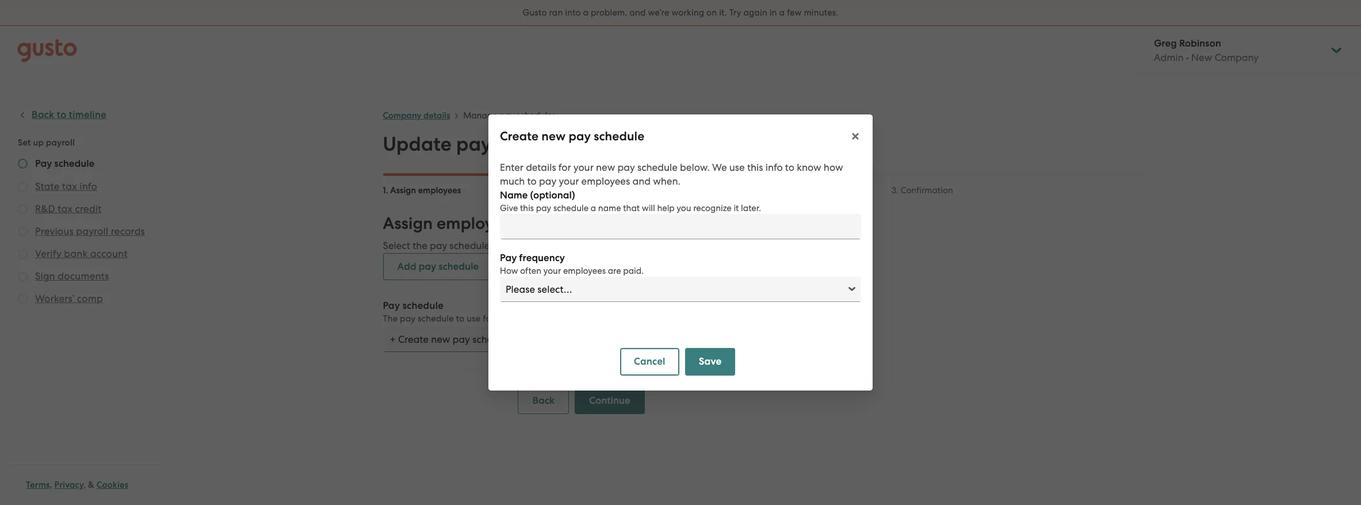 Task type: vqa. For each thing, say whether or not it's contained in the screenshot.
Try
yes



Task type: describe. For each thing, give the bounding box(es) containing it.
enter
[[500, 162, 524, 173]]

schedule inside the enter details for your new pay schedule below. we use this info to know how much to pay your employees and when.
[[638, 162, 678, 173]]

(optional)
[[530, 189, 575, 201]]

when.
[[653, 176, 681, 187]]

save
[[699, 356, 722, 368]]

review
[[647, 185, 675, 196]]

manage pay schedules
[[464, 111, 556, 121]]

below.
[[680, 162, 710, 173]]

privacy link
[[54, 480, 84, 490]]

it
[[734, 203, 739, 214]]

name
[[599, 203, 621, 214]]

create new pay schedule
[[500, 129, 645, 144]]

use inside pay schedule the pay schedule to use for all employees
[[467, 314, 481, 324]]

pay for pay frequency
[[500, 252, 517, 264]]

company details link
[[383, 111, 450, 121]]

a right add
[[569, 240, 575, 252]]

review and submit
[[647, 185, 722, 196]]

to right info
[[786, 162, 795, 173]]

update pay schedules
[[383, 132, 585, 156]]

this inside name (optional) give this pay schedule a name that will help you recognize it later.
[[520, 203, 534, 214]]

Name (optional) text field
[[500, 214, 862, 239]]

1 vertical spatial your
[[559, 176, 579, 187]]

employees inside the enter details for your new pay schedule below. we use this info to know how much to pay your employees and when.
[[582, 176, 630, 187]]

save button
[[685, 348, 736, 376]]

create
[[500, 129, 539, 144]]

few
[[787, 7, 802, 18]]

the
[[413, 240, 428, 252]]

account menu element
[[1140, 26, 1345, 75]]

will
[[642, 203, 655, 214]]

select the pay schedule you'd like or add a new pay schedule.
[[383, 240, 662, 252]]

assign for assign employees
[[390, 185, 416, 196]]

details for company
[[424, 111, 450, 121]]

schedule inside name (optional) give this pay schedule a name that will help you recognize it later.
[[554, 203, 589, 214]]

we're
[[648, 7, 670, 18]]

this inside the enter details for your new pay schedule below. we use this info to know how much to pay your employees and when.
[[748, 162, 764, 173]]

back
[[533, 395, 555, 407]]

and up you
[[677, 185, 693, 196]]

paid.
[[624, 266, 644, 276]]

into
[[565, 7, 581, 18]]

&
[[88, 480, 94, 490]]

dialog main content element
[[489, 154, 873, 391]]

confirmation
[[901, 185, 954, 196]]

pay inside button
[[419, 261, 437, 273]]

schedules for update pay schedules
[[496, 132, 585, 156]]

again
[[744, 7, 768, 18]]

help
[[658, 203, 675, 214]]

2 , from the left
[[84, 480, 86, 490]]

employees up you'd
[[437, 214, 520, 234]]

use inside the enter details for your new pay schedule below. we use this info to know how much to pay your employees and when.
[[730, 162, 745, 173]]

add
[[548, 240, 567, 252]]

1 , from the left
[[50, 480, 52, 490]]

submit
[[695, 185, 722, 196]]

employees inside pay schedule the pay schedule to use for all employees
[[509, 314, 553, 324]]

for inside the enter details for your new pay schedule below. we use this info to know how much to pay your employees and when.
[[559, 162, 571, 173]]

schedules for manage pay schedules
[[517, 111, 556, 121]]

pay schedule the pay schedule to use for all employees
[[383, 300, 553, 324]]

pay inside name (optional) give this pay schedule a name that will help you recognize it later.
[[536, 203, 552, 214]]

add pay schedule button
[[383, 253, 493, 280]]

cancel button
[[620, 348, 680, 376]]

and inside the enter details for your new pay schedule below. we use this info to know how much to pay your employees and when.
[[633, 176, 651, 187]]

minutes.
[[804, 7, 839, 18]]

cookies button
[[97, 478, 129, 492]]

privacy
[[54, 480, 84, 490]]

gusto
[[523, 7, 547, 18]]

add
[[397, 261, 417, 273]]

your inside pay frequency how often your employees are paid.
[[544, 266, 561, 276]]

how
[[500, 266, 518, 276]]

know
[[797, 162, 822, 173]]

to right much
[[528, 176, 537, 187]]

working
[[672, 7, 705, 18]]



Task type: locate. For each thing, give the bounding box(es) containing it.
update
[[383, 132, 452, 156]]

ran
[[549, 7, 563, 18]]

pay inside pay schedule the pay schedule to use for all employees
[[383, 300, 400, 312]]

pay inside pay frequency how often your employees are paid.
[[500, 252, 517, 264]]

0 vertical spatial for
[[559, 162, 571, 173]]

on
[[707, 7, 717, 18]]

0 vertical spatial assign
[[390, 185, 416, 196]]

details for enter
[[526, 162, 556, 173]]

, left the &
[[84, 480, 86, 490]]

employees up name
[[582, 176, 630, 187]]

new right create
[[542, 129, 566, 144]]

this
[[748, 162, 764, 173], [520, 203, 534, 214]]

0 horizontal spatial this
[[520, 203, 534, 214]]

you
[[677, 203, 692, 214]]

like
[[519, 240, 534, 252]]

new up name
[[596, 162, 615, 173]]

schedules up schedule.
[[577, 214, 652, 234]]

it.
[[720, 7, 727, 18]]

manage
[[464, 111, 498, 121]]

gusto ran into a problem, and we're working on it. try again in a few minutes.
[[523, 7, 839, 18]]

how
[[824, 162, 844, 173]]

1 horizontal spatial this
[[748, 162, 764, 173]]

problem,
[[591, 7, 628, 18]]

1 vertical spatial pay
[[383, 300, 400, 312]]

schedules up create
[[517, 111, 556, 121]]

use left all
[[467, 314, 481, 324]]

home image
[[17, 39, 77, 62]]

create new pay schedule dialog
[[489, 115, 873, 391]]

back button
[[518, 387, 569, 414]]

assign employees to pay schedules
[[383, 214, 652, 234]]

,
[[50, 480, 52, 490], [84, 480, 86, 490]]

0 horizontal spatial pay
[[383, 300, 400, 312]]

give
[[500, 203, 518, 214]]

a inside name (optional) give this pay schedule a name that will help you recognize it later.
[[591, 203, 596, 214]]

0 horizontal spatial use
[[467, 314, 481, 324]]

assign down "update"
[[390, 185, 416, 196]]

we
[[713, 162, 727, 173]]

assign for assign employees to pay schedules
[[383, 214, 433, 234]]

0 vertical spatial schedules
[[517, 111, 556, 121]]

, left privacy
[[50, 480, 52, 490]]

your
[[574, 162, 594, 173], [559, 176, 579, 187], [544, 266, 561, 276]]

to inside pay schedule the pay schedule to use for all employees
[[456, 314, 465, 324]]

employees
[[582, 176, 630, 187], [418, 185, 461, 196], [437, 214, 520, 234], [563, 266, 606, 276], [509, 314, 553, 324]]

are
[[608, 266, 621, 276]]

terms
[[26, 480, 50, 490]]

assign up the select
[[383, 214, 433, 234]]

1 horizontal spatial ,
[[84, 480, 86, 490]]

your up (optional)
[[559, 176, 579, 187]]

1 vertical spatial this
[[520, 203, 534, 214]]

for left all
[[483, 314, 495, 324]]

1 vertical spatial for
[[483, 314, 495, 324]]

much
[[500, 176, 525, 187]]

add pay schedule
[[397, 261, 479, 273]]

new up pay frequency how often your employees are paid.
[[578, 240, 597, 252]]

terms link
[[26, 480, 50, 490]]

new
[[542, 129, 566, 144], [596, 162, 615, 173], [578, 240, 597, 252]]

to
[[786, 162, 795, 173], [528, 176, 537, 187], [524, 214, 540, 234], [456, 314, 465, 324]]

1 vertical spatial new
[[596, 162, 615, 173]]

0 vertical spatial pay
[[500, 252, 517, 264]]

a right into
[[583, 7, 589, 18]]

for up (optional)
[[559, 162, 571, 173]]

pay inside pay schedule the pay schedule to use for all employees
[[400, 314, 416, 324]]

employees right all
[[509, 314, 553, 324]]

pay for pay schedule
[[383, 300, 400, 312]]

and
[[630, 7, 646, 18], [633, 176, 651, 187], [677, 185, 693, 196]]

your down create new pay schedule
[[574, 162, 594, 173]]

use right we
[[730, 162, 745, 173]]

details
[[424, 111, 450, 121], [526, 162, 556, 173]]

0 vertical spatial this
[[748, 162, 764, 173]]

for inside pay schedule the pay schedule to use for all employees
[[483, 314, 495, 324]]

try
[[730, 7, 742, 18]]

0 vertical spatial your
[[574, 162, 594, 173]]

this right give
[[520, 203, 534, 214]]

details inside the enter details for your new pay schedule below. we use this info to know how much to pay your employees and when.
[[526, 162, 556, 173]]

0 horizontal spatial for
[[483, 314, 495, 324]]

frequency
[[519, 252, 565, 264]]

0 horizontal spatial details
[[424, 111, 450, 121]]

continue button
[[575, 387, 645, 414]]

1 vertical spatial assign
[[383, 214, 433, 234]]

schedules up enter
[[496, 132, 585, 156]]

1 horizontal spatial for
[[559, 162, 571, 173]]

name
[[500, 189, 528, 201]]

enter details for your new pay schedule below. we use this info to know how much to pay your employees and when.
[[500, 162, 844, 187]]

the
[[383, 314, 398, 324]]

schedule inside button
[[439, 261, 479, 273]]

for
[[559, 162, 571, 173], [483, 314, 495, 324]]

company
[[383, 111, 422, 121]]

or
[[536, 240, 546, 252]]

1 vertical spatial details
[[526, 162, 556, 173]]

pay up the
[[383, 300, 400, 312]]

0 vertical spatial use
[[730, 162, 745, 173]]

1 horizontal spatial details
[[526, 162, 556, 173]]

employees down "update"
[[418, 185, 461, 196]]

employees inside pay frequency how often your employees are paid.
[[563, 266, 606, 276]]

use
[[730, 162, 745, 173], [467, 314, 481, 324]]

1 vertical spatial use
[[467, 314, 481, 324]]

company details
[[383, 111, 450, 121]]

and left we're
[[630, 7, 646, 18]]

to up like
[[524, 214, 540, 234]]

this left info
[[748, 162, 764, 173]]

pay
[[500, 252, 517, 264], [383, 300, 400, 312]]

0 vertical spatial new
[[542, 129, 566, 144]]

new inside the enter details for your new pay schedule below. we use this info to know how much to pay your employees and when.
[[596, 162, 615, 173]]

0 horizontal spatial ,
[[50, 480, 52, 490]]

pay up how
[[500, 252, 517, 264]]

that
[[624, 203, 640, 214]]

1 vertical spatial schedules
[[496, 132, 585, 156]]

a
[[583, 7, 589, 18], [780, 7, 785, 18], [591, 203, 596, 214], [569, 240, 575, 252]]

2 vertical spatial your
[[544, 266, 561, 276]]

select
[[383, 240, 410, 252]]

and up name (optional) give this pay schedule a name that will help you recognize it later.
[[633, 176, 651, 187]]

continue
[[589, 395, 631, 407]]

your down the "frequency"
[[544, 266, 561, 276]]

assign
[[390, 185, 416, 196], [383, 214, 433, 234]]

assign employees
[[390, 185, 461, 196]]

details up "update"
[[424, 111, 450, 121]]

schedule.
[[619, 240, 662, 252]]

cancel
[[634, 356, 666, 368]]

later.
[[741, 203, 762, 214]]

a left name
[[591, 203, 596, 214]]

terms , privacy , & cookies
[[26, 480, 129, 490]]

a right 'in'
[[780, 7, 785, 18]]

details right enter
[[526, 162, 556, 173]]

2 vertical spatial schedules
[[577, 214, 652, 234]]

name (optional) give this pay schedule a name that will help you recognize it later.
[[500, 189, 762, 214]]

you'd
[[493, 240, 516, 252]]

cookies
[[97, 480, 129, 490]]

0 vertical spatial details
[[424, 111, 450, 121]]

recognize
[[694, 203, 732, 214]]

pay frequency how often your employees are paid.
[[500, 252, 644, 276]]

schedules
[[517, 111, 556, 121], [496, 132, 585, 156], [577, 214, 652, 234]]

pay
[[500, 111, 515, 121], [569, 129, 591, 144], [457, 132, 492, 156], [618, 162, 635, 173], [539, 176, 557, 187], [536, 203, 552, 214], [543, 214, 573, 234], [430, 240, 447, 252], [599, 240, 617, 252], [419, 261, 437, 273], [400, 314, 416, 324]]

often
[[521, 266, 542, 276]]

employees left are
[[563, 266, 606, 276]]

to left all
[[456, 314, 465, 324]]

info
[[766, 162, 783, 173]]

in
[[770, 7, 777, 18]]

1 horizontal spatial use
[[730, 162, 745, 173]]

all
[[497, 314, 507, 324]]

2 vertical spatial new
[[578, 240, 597, 252]]

schedule
[[594, 129, 645, 144], [638, 162, 678, 173], [554, 203, 589, 214], [450, 240, 490, 252], [439, 261, 479, 273], [403, 300, 444, 312], [418, 314, 454, 324]]

1 horizontal spatial pay
[[500, 252, 517, 264]]



